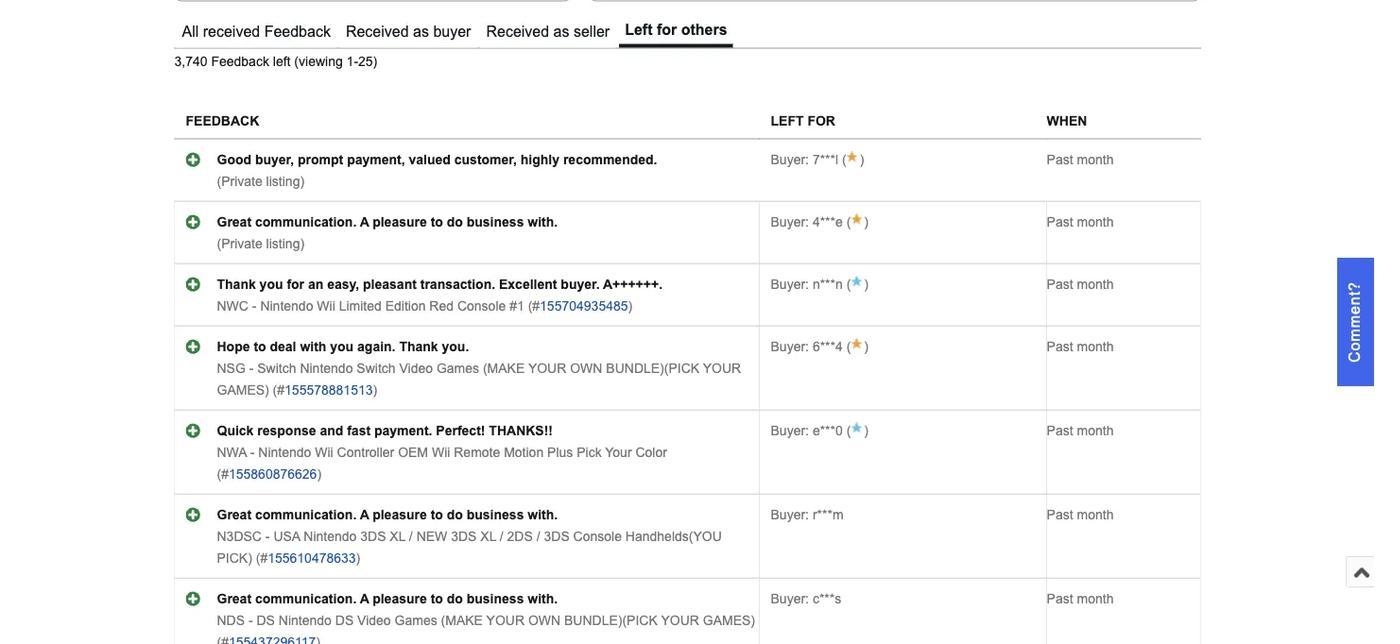 Task type: locate. For each thing, give the bounding box(es) containing it.
5 feedback left for buyer. element from the top
[[771, 424, 843, 439]]

with. for /
[[528, 508, 558, 523]]

7 buyer: from the top
[[771, 592, 809, 607]]

oem
[[398, 446, 428, 460]]

0 vertical spatial a
[[360, 215, 369, 230]]

console down transaction.
[[458, 299, 506, 314]]

2 past from the top
[[1047, 215, 1074, 230]]

0 horizontal spatial thank
[[217, 277, 256, 292]]

0 vertical spatial console
[[458, 299, 506, 314]]

great up "n3dsc"
[[217, 508, 252, 523]]

received right the buyer
[[486, 23, 550, 40]]

(# for quick response and fast payment. perfect! thanks!!
[[217, 467, 229, 482]]

(make down #1
[[483, 361, 525, 376]]

(# inside nds - ds nintendo ds video games (make your own bundle)(pick your games) (#
[[217, 636, 229, 645]]

for right "left" on the top left
[[657, 21, 677, 38]]

1 feedback left for buyer. element from the top
[[771, 152, 839, 167]]

feedback left for buyer. element for hope to deal with you again. thank you.
[[771, 340, 843, 354]]

1 horizontal spatial console
[[574, 530, 622, 544]]

feedback
[[186, 114, 259, 129]]

(make for business
[[441, 614, 483, 629]]

1 vertical spatial video
[[358, 614, 391, 629]]

as for buyer
[[413, 23, 429, 40]]

as inside button
[[554, 23, 570, 40]]

(# for hope to deal with you again. thank you.
[[273, 383, 285, 398]]

2 do from the top
[[447, 508, 463, 523]]

1 vertical spatial own
[[529, 614, 561, 629]]

0 horizontal spatial 3ds
[[361, 530, 386, 544]]

1 past month element from the top
[[1047, 152, 1114, 167]]

buyer: left the e***0
[[771, 424, 809, 439]]

0 horizontal spatial for
[[287, 277, 305, 292]]

3 business from the top
[[467, 592, 524, 607]]

3 past from the top
[[1047, 277, 1074, 292]]

155610478633 link
[[268, 552, 356, 566]]

switch down deal
[[257, 361, 296, 376]]

(make
[[483, 361, 525, 376], [441, 614, 483, 629]]

1 past month from the top
[[1047, 152, 1114, 167]]

feedback
[[264, 23, 331, 40], [211, 55, 269, 69]]

thank left you.
[[399, 340, 438, 354]]

3 buyer: from the top
[[771, 277, 809, 292]]

2 vertical spatial pleasure
[[373, 592, 427, 607]]

3 3ds from the left
[[544, 530, 570, 544]]

- for nintendo
[[250, 446, 255, 460]]

1 vertical spatial games)
[[703, 614, 756, 629]]

games) inside nsg - switch nintendo switch video games (make your own bundle)(pick your games) (#
[[217, 383, 269, 398]]

pleasure up new
[[373, 508, 427, 523]]

games) for nds - ds nintendo ds video games (make your own bundle)(pick your games) (#
[[703, 614, 756, 629]]

pleasure down new
[[373, 592, 427, 607]]

2 vertical spatial great communication. a pleasure to do business with. element
[[217, 592, 558, 607]]

0 vertical spatial with.
[[528, 215, 558, 230]]

(# inside nsg - switch nintendo switch video games (make your own bundle)(pick your games) (#
[[273, 383, 285, 398]]

1 horizontal spatial ds
[[335, 614, 354, 629]]

business down customer,
[[467, 215, 524, 230]]

1 listing) from the top
[[266, 174, 305, 189]]

others
[[682, 21, 728, 38]]

left for others
[[625, 21, 728, 38]]

/
[[409, 530, 413, 544], [500, 530, 504, 544], [537, 530, 541, 544]]

(private for good
[[217, 174, 263, 189]]

video down 155610478633 )
[[358, 614, 391, 629]]

0 vertical spatial great communication. a pleasure to do business with. element
[[217, 215, 558, 230]]

buyer: for buyer: e***0
[[771, 424, 809, 439]]

to up new
[[431, 508, 443, 523]]

nintendo inside "n3dsc - usa nintendo 3ds xl / new 3ds xl / 2ds / 3ds console handhelds(you pick) (#"
[[304, 530, 357, 544]]

month for buyer: 7***l
[[1078, 152, 1114, 167]]

buyer: left the r***m
[[771, 508, 809, 523]]

all received feedback
[[182, 23, 331, 40]]

video inside nsg - switch nintendo switch video games (make your own bundle)(pick your games) (#
[[399, 361, 433, 376]]

1 vertical spatial (private
[[217, 237, 263, 251]]

past month element for buyer: 4***e
[[1047, 215, 1114, 230]]

feedback left for buyer. element for good buyer, prompt payment, valued customer, highly recommended.
[[771, 152, 839, 167]]

listing) for communication.
[[266, 237, 305, 251]]

4 past month element from the top
[[1047, 340, 1114, 354]]

games down new
[[395, 614, 438, 629]]

3 do from the top
[[447, 592, 463, 607]]

do up new
[[447, 508, 463, 523]]

month
[[1078, 152, 1114, 167], [1078, 215, 1114, 230], [1078, 277, 1114, 292], [1078, 340, 1114, 354], [1078, 424, 1114, 439], [1078, 508, 1114, 523], [1078, 592, 1114, 607]]

communication. for ds
[[255, 592, 357, 607]]

(private inside great communication. a pleasure to do business with. (private listing)
[[217, 237, 263, 251]]

feedback up left
[[264, 23, 331, 40]]

color
[[636, 446, 668, 460]]

do up nds - ds nintendo ds video games (make your own bundle)(pick your games) (#
[[447, 592, 463, 607]]

2 a from the top
[[360, 508, 369, 523]]

3 month from the top
[[1078, 277, 1114, 292]]

pleasure for xl
[[373, 508, 427, 523]]

- inside nwa - nintendo wii controller oem wii remote motion plus pick your color (#
[[250, 446, 255, 460]]

buyer: for buyer: 6***4
[[771, 340, 809, 354]]

5 buyer: from the top
[[771, 424, 809, 439]]

past for buyer: 6***4
[[1047, 340, 1074, 354]]

xl left 2ds
[[481, 530, 496, 544]]

2 received from the left
[[486, 23, 550, 40]]

feedback down received
[[211, 55, 269, 69]]

business for 3ds
[[467, 508, 524, 523]]

to left deal
[[254, 340, 266, 354]]

easy,
[[327, 277, 360, 292]]

business inside great communication. a pleasure to do business with. (private listing)
[[467, 215, 524, 230]]

you inside thank you for an easy, pleasant transaction. excellent buyer. a++++++. nwc - nintendo wii limited edition red console #1 (# 155704935485 )
[[260, 277, 283, 292]]

great down good
[[217, 215, 252, 230]]

nintendo
[[260, 299, 313, 314], [300, 361, 353, 376], [258, 446, 311, 460], [304, 530, 357, 544], [279, 614, 332, 629]]

left for
[[771, 114, 836, 129]]

past for buyer: n***n
[[1047, 277, 1074, 292]]

nintendo up 155578881513 link
[[300, 361, 353, 376]]

0 vertical spatial thank
[[217, 277, 256, 292]]

feedback element
[[186, 114, 259, 129]]

for left the an
[[287, 277, 305, 292]]

with. up 2ds
[[528, 508, 558, 523]]

great communication. a pleasure to do business with. (private listing)
[[217, 215, 558, 251]]

great communication. a pleasure to do business with. element for video
[[217, 592, 558, 607]]

0 vertical spatial games
[[437, 361, 479, 376]]

6 buyer: from the top
[[771, 508, 809, 523]]

games down you.
[[437, 361, 479, 376]]

nintendo for switch
[[300, 361, 353, 376]]

received up 25) on the left top of the page
[[346, 23, 409, 40]]

0 horizontal spatial received
[[346, 23, 409, 40]]

listing)
[[266, 174, 305, 189], [266, 237, 305, 251]]

0 horizontal spatial switch
[[257, 361, 296, 376]]

1 month from the top
[[1078, 152, 1114, 167]]

1 vertical spatial for
[[287, 277, 305, 292]]

0 vertical spatial great communication. a pleasure to do business with.
[[217, 508, 558, 523]]

0 vertical spatial video
[[399, 361, 433, 376]]

1 horizontal spatial received
[[486, 23, 550, 40]]

business up nds - ds nintendo ds video games (make your own bundle)(pick your games) (#
[[467, 592, 524, 607]]

do for new
[[447, 508, 463, 523]]

(# right the pick)
[[256, 552, 268, 566]]

6 feedback left for buyer. element from the top
[[771, 508, 844, 523]]

1 horizontal spatial you
[[330, 340, 354, 354]]

)
[[860, 152, 865, 167], [865, 215, 869, 230], [865, 277, 869, 292], [628, 299, 633, 314], [865, 340, 869, 354], [373, 383, 377, 398], [865, 424, 869, 439], [317, 467, 322, 482], [356, 552, 361, 566]]

buyer: for buyer: r***m
[[771, 508, 809, 523]]

(# inside nwa - nintendo wii controller oem wii remote motion plus pick your color (#
[[217, 467, 229, 482]]

4 past from the top
[[1047, 340, 1074, 354]]

month for buyer: 4***e
[[1078, 215, 1114, 230]]

feedback left for buyer. element down left for
[[771, 152, 839, 167]]

received for received as seller
[[486, 23, 550, 40]]

3ds right new
[[451, 530, 477, 544]]

3 feedback left for buyer. element from the top
[[771, 277, 843, 292]]

nds
[[217, 614, 245, 629]]

0 vertical spatial (private
[[217, 174, 263, 189]]

feedback left for buyer. element containing buyer: n***n
[[771, 277, 843, 292]]

communication. up usa
[[255, 508, 357, 523]]

2 3ds from the left
[[451, 530, 477, 544]]

business
[[467, 215, 524, 230], [467, 508, 524, 523], [467, 592, 524, 607]]

(private up nwc
[[217, 237, 263, 251]]

past month element for buyer: n***n
[[1047, 277, 1114, 292]]

n3dsc - usa nintendo 3ds xl / new 3ds xl / 2ds / 3ds console handhelds(you pick) (#
[[217, 530, 722, 566]]

/ left 2ds
[[500, 530, 504, 544]]

0 horizontal spatial xl
[[390, 530, 406, 544]]

(private
[[217, 174, 263, 189], [217, 237, 263, 251]]

/ right 2ds
[[537, 530, 541, 544]]

(private inside 'good buyer, prompt payment, valued customer, highly recommended. (private listing)'
[[217, 174, 263, 189]]

2ds
[[507, 530, 533, 544]]

video inside nds - ds nintendo ds video games (make your own bundle)(pick your games) (#
[[358, 614, 391, 629]]

communication. up the an
[[255, 215, 357, 230]]

2 vertical spatial with.
[[528, 592, 558, 607]]

with.
[[528, 215, 558, 230], [528, 508, 558, 523], [528, 592, 558, 607]]

2 great communication. a pleasure to do business with. from the top
[[217, 592, 558, 607]]

great communication. a pleasure to do business with. element up the pleasant
[[217, 215, 558, 230]]

0 vertical spatial listing)
[[266, 174, 305, 189]]

pleasure up the pleasant
[[373, 215, 427, 230]]

past month element
[[1047, 152, 1114, 167], [1047, 215, 1114, 230], [1047, 277, 1114, 292], [1047, 340, 1114, 354], [1047, 424, 1114, 439], [1047, 508, 1114, 523], [1047, 592, 1114, 607]]

2 (private from the top
[[217, 237, 263, 251]]

buyer: left 6***4
[[771, 340, 809, 354]]

- for usa
[[266, 530, 270, 544]]

to inside great communication. a pleasure to do business with. (private listing)
[[431, 215, 443, 230]]

(# up response
[[273, 383, 285, 398]]

(# down nds
[[217, 636, 229, 645]]

great communication. a pleasure to do business with. element down new
[[217, 592, 558, 607]]

0 horizontal spatial own
[[529, 614, 561, 629]]

3ds right 2ds
[[544, 530, 570, 544]]

ds down 155610478633 )
[[335, 614, 354, 629]]

games inside nds - ds nintendo ds video games (make your own bundle)(pick your games) (#
[[395, 614, 438, 629]]

1 vertical spatial great
[[217, 508, 252, 523]]

(# down nwa on the left of the page
[[217, 467, 229, 482]]

6 past from the top
[[1047, 508, 1074, 523]]

- right nds
[[249, 614, 253, 629]]

buyer: 4***e
[[771, 215, 843, 230]]

1 horizontal spatial video
[[399, 361, 433, 376]]

video for switch
[[399, 361, 433, 376]]

2 feedback left for buyer. element from the top
[[771, 215, 843, 230]]

3 with. from the top
[[528, 592, 558, 607]]

your
[[605, 446, 632, 460]]

2 great communication. a pleasure to do business with. element from the top
[[217, 508, 558, 523]]

- right nwc
[[252, 299, 257, 314]]

2 business from the top
[[467, 508, 524, 523]]

past
[[1047, 152, 1074, 167], [1047, 215, 1074, 230], [1047, 277, 1074, 292], [1047, 340, 1074, 354], [1047, 424, 1074, 439], [1047, 508, 1074, 523], [1047, 592, 1074, 607]]

1 great communication. a pleasure to do business with. from the top
[[217, 508, 558, 523]]

switch down again.
[[357, 361, 396, 376]]

0 horizontal spatial /
[[409, 530, 413, 544]]

own for hope to deal with you again. thank you.
[[570, 361, 603, 376]]

3 great communication. a pleasure to do business with. element from the top
[[217, 592, 558, 607]]

0 vertical spatial pleasure
[[373, 215, 427, 230]]

bundle)(pick inside nds - ds nintendo ds video games (make your own bundle)(pick your games) (#
[[565, 614, 658, 629]]

1 pleasure from the top
[[373, 215, 427, 230]]

own down the 155704935485 link
[[570, 361, 603, 376]]

1 do from the top
[[447, 215, 463, 230]]

7 feedback left for buyer. element from the top
[[771, 592, 842, 607]]

buyer: left the n***n
[[771, 277, 809, 292]]

great for nds
[[217, 592, 252, 607]]

great communication. a pleasure to do business with. down new
[[217, 592, 558, 607]]

(# right #1
[[528, 299, 540, 314]]

2 great from the top
[[217, 508, 252, 523]]

- right nwa on the left of the page
[[250, 446, 255, 460]]

2 with. from the top
[[528, 508, 558, 523]]

1 vertical spatial communication.
[[255, 508, 357, 523]]

n***n
[[813, 277, 843, 292]]

to down 'good buyer, prompt payment, valued customer, highly recommended. (private listing)'
[[431, 215, 443, 230]]

past for buyer: 4***e
[[1047, 215, 1074, 230]]

(
[[839, 152, 847, 167], [843, 215, 851, 230], [843, 277, 851, 292], [843, 340, 851, 354], [843, 424, 851, 439]]

games) for nsg - switch nintendo switch video games (make your own bundle)(pick your games) (#
[[217, 383, 269, 398]]

received for received as buyer
[[346, 23, 409, 40]]

1 vertical spatial do
[[447, 508, 463, 523]]

2 buyer: from the top
[[771, 215, 809, 230]]

listing) inside 'good buyer, prompt payment, valued customer, highly recommended. (private listing)'
[[266, 174, 305, 189]]

as inside button
[[413, 23, 429, 40]]

a down controller
[[360, 508, 369, 523]]

feedback left for buyer. element down buyer: 4***e
[[771, 277, 843, 292]]

1 horizontal spatial as
[[554, 23, 570, 40]]

4 month from the top
[[1078, 340, 1114, 354]]

1 vertical spatial bundle)(pick
[[565, 614, 658, 629]]

ds right nds
[[257, 614, 275, 629]]

2 past month from the top
[[1047, 215, 1114, 230]]

received inside button
[[486, 23, 550, 40]]

- inside nsg - switch nintendo switch video games (make your own bundle)(pick your games) (#
[[249, 361, 254, 376]]

business for your
[[467, 592, 524, 607]]

great communication. a pleasure to do business with. up new
[[217, 508, 558, 523]]

you
[[260, 277, 283, 292], [330, 340, 354, 354]]

buyer: e***0
[[771, 424, 843, 439]]

feedback left for buyer. element up buyer: n***n
[[771, 215, 843, 230]]

do for (make
[[447, 592, 463, 607]]

5 past from the top
[[1047, 424, 1074, 439]]

pick)
[[217, 552, 252, 566]]

own inside nds - ds nintendo ds video games (make your own bundle)(pick your games) (#
[[529, 614, 561, 629]]

2 listing) from the top
[[266, 237, 305, 251]]

1 (private from the top
[[217, 174, 263, 189]]

communication. down 155610478633
[[255, 592, 357, 607]]

feedback left for buyer. element down buyer: n***n
[[771, 340, 843, 354]]

xl
[[390, 530, 406, 544], [481, 530, 496, 544]]

1 vertical spatial with.
[[528, 508, 558, 523]]

1 vertical spatial great communication. a pleasure to do business with.
[[217, 592, 558, 607]]

great communication. a pleasure to do business with. element up new
[[217, 508, 558, 523]]

recommended.
[[564, 152, 658, 167]]

3 pleasure from the top
[[373, 592, 427, 607]]

2 vertical spatial do
[[447, 592, 463, 607]]

2 communication. from the top
[[255, 508, 357, 523]]

0 vertical spatial you
[[260, 277, 283, 292]]

0 horizontal spatial video
[[358, 614, 391, 629]]

buyer: left '7***l'
[[771, 152, 809, 167]]

a down 155610478633 )
[[360, 592, 369, 607]]

0 horizontal spatial console
[[458, 299, 506, 314]]

0 vertical spatial own
[[570, 361, 603, 376]]

1 vertical spatial console
[[574, 530, 622, 544]]

month for buyer: e***0
[[1078, 424, 1114, 439]]

- inside nds - ds nintendo ds video games (make your own bundle)(pick your games) (#
[[249, 614, 253, 629]]

1 vertical spatial great communication. a pleasure to do business with. element
[[217, 508, 558, 523]]

1 horizontal spatial own
[[570, 361, 603, 376]]

(private for great
[[217, 237, 263, 251]]

1 vertical spatial listing)
[[266, 237, 305, 251]]

1 communication. from the top
[[255, 215, 357, 230]]

games
[[437, 361, 479, 376], [395, 614, 438, 629]]

business up 2ds
[[467, 508, 524, 523]]

great communication. a pleasure to do business with.
[[217, 508, 558, 523], [217, 592, 558, 607]]

3 communication. from the top
[[255, 592, 357, 607]]

feedback left for buyer. element down buyer: 6***4
[[771, 424, 843, 439]]

feedback left for buyer. element containing buyer: 7***l
[[771, 152, 839, 167]]

0 horizontal spatial ds
[[257, 614, 275, 629]]

(make down "n3dsc - usa nintendo 3ds xl / new 3ds xl / 2ds / 3ds console handhelds(you pick) (#"
[[441, 614, 483, 629]]

- inside thank you for an easy, pleasant transaction. excellent buyer. a++++++. nwc - nintendo wii limited edition red console #1 (# 155704935485 )
[[252, 299, 257, 314]]

-
[[252, 299, 257, 314], [249, 361, 254, 376], [250, 446, 255, 460], [266, 530, 270, 544], [249, 614, 253, 629]]

great communication. a pleasure to do business with. element for xl
[[217, 508, 558, 523]]

bundle)(pick
[[606, 361, 700, 376], [565, 614, 658, 629]]

7 past from the top
[[1047, 592, 1074, 607]]

own down 2ds
[[529, 614, 561, 629]]

console left handhelds(you
[[574, 530, 622, 544]]

2 month from the top
[[1078, 215, 1114, 230]]

1 horizontal spatial /
[[500, 530, 504, 544]]

7 past month element from the top
[[1047, 592, 1114, 607]]

1 horizontal spatial for
[[657, 21, 677, 38]]

comment?
[[1347, 282, 1364, 363]]

2 switch from the left
[[357, 361, 396, 376]]

feedback left for buyer. element containing buyer: c***s
[[771, 592, 842, 607]]

video down edition
[[399, 361, 433, 376]]

1 horizontal spatial thank
[[399, 340, 438, 354]]

thank
[[217, 277, 256, 292], [399, 340, 438, 354]]

nintendo down response
[[258, 446, 311, 460]]

2 vertical spatial communication.
[[255, 592, 357, 607]]

5 month from the top
[[1078, 424, 1114, 439]]

1 with. from the top
[[528, 215, 558, 230]]

155610478633
[[268, 552, 356, 566]]

( for buyer: 7***l
[[839, 152, 847, 167]]

buyer: left 4***e
[[771, 215, 809, 230]]

2 horizontal spatial /
[[537, 530, 541, 544]]

/ left new
[[409, 530, 413, 544]]

1 vertical spatial you
[[330, 340, 354, 354]]

past month element for buyer: 6***4
[[1047, 340, 1114, 354]]

when
[[1047, 114, 1088, 129]]

wii down "and"
[[315, 446, 334, 460]]

2 as from the left
[[554, 23, 570, 40]]

- inside "n3dsc - usa nintendo 3ds xl / new 3ds xl / 2ds / 3ds console handhelds(you pick) (#"
[[266, 530, 270, 544]]

feedback left for buyer. element containing buyer: 4***e
[[771, 215, 843, 230]]

controller
[[337, 446, 395, 460]]

communication.
[[255, 215, 357, 230], [255, 508, 357, 523], [255, 592, 357, 607]]

4 buyer: from the top
[[771, 340, 809, 354]]

nintendo down the an
[[260, 299, 313, 314]]

buyer,
[[255, 152, 294, 167]]

great communication. a pleasure to do business with. for xl
[[217, 508, 558, 523]]

1 a from the top
[[360, 215, 369, 230]]

you right with
[[330, 340, 354, 354]]

feedback left for buyer. element
[[771, 152, 839, 167], [771, 215, 843, 230], [771, 277, 843, 292], [771, 340, 843, 354], [771, 424, 843, 439], [771, 508, 844, 523], [771, 592, 842, 607]]

155860876626
[[229, 467, 317, 482]]

2 vertical spatial great
[[217, 592, 252, 607]]

wii right oem
[[432, 446, 450, 460]]

#1
[[510, 299, 525, 314]]

1 business from the top
[[467, 215, 524, 230]]

buyer: 6***4
[[771, 340, 843, 354]]

your
[[529, 361, 567, 376], [703, 361, 742, 376], [487, 614, 525, 629], [661, 614, 700, 629]]

red
[[430, 299, 454, 314]]

as left the buyer
[[413, 23, 429, 40]]

1 vertical spatial (make
[[441, 614, 483, 629]]

6 past month element from the top
[[1047, 508, 1114, 523]]

for inside button
[[657, 21, 677, 38]]

do
[[447, 215, 463, 230], [447, 508, 463, 523], [447, 592, 463, 607]]

0 vertical spatial bundle)(pick
[[606, 361, 700, 376]]

1 past from the top
[[1047, 152, 1074, 167]]

buyer: left the c***s
[[771, 592, 809, 607]]

listing) for buyer,
[[266, 174, 305, 189]]

3 a from the top
[[360, 592, 369, 607]]

feedback left for buyer. element for quick response and fast payment. perfect! thanks!!
[[771, 424, 843, 439]]

past month
[[1047, 152, 1114, 167], [1047, 215, 1114, 230], [1047, 277, 1114, 292], [1047, 340, 1114, 354], [1047, 424, 1114, 439], [1047, 508, 1114, 523], [1047, 592, 1114, 607]]

2 vertical spatial business
[[467, 592, 524, 607]]

all
[[182, 23, 199, 40]]

thank up nwc
[[217, 277, 256, 292]]

4 past month from the top
[[1047, 340, 1114, 354]]

feedback left for buyer. element down buyer: e***0
[[771, 508, 844, 523]]

to up nds - ds nintendo ds video games (make your own bundle)(pick your games) (#
[[431, 592, 443, 607]]

payment.
[[374, 424, 433, 439]]

1 / from the left
[[409, 530, 413, 544]]

buyer: for buyer: n***n
[[771, 277, 809, 292]]

quick response and fast payment. perfect! thanks!! element
[[217, 424, 553, 439]]

do down 'good buyer, prompt payment, valued customer, highly recommended. (private listing)'
[[447, 215, 463, 230]]

1 vertical spatial business
[[467, 508, 524, 523]]

communication. inside great communication. a pleasure to do business with. (private listing)
[[255, 215, 357, 230]]

0 vertical spatial (make
[[483, 361, 525, 376]]

2 past month element from the top
[[1047, 215, 1114, 230]]

155704935485
[[540, 299, 628, 314]]

past month for n***n
[[1047, 277, 1114, 292]]

great
[[217, 215, 252, 230], [217, 508, 252, 523], [217, 592, 252, 607]]

0 horizontal spatial you
[[260, 277, 283, 292]]

feedback left for buyer. element containing buyer: e***0
[[771, 424, 843, 439]]

feedback left for buyer. element down buyer: r***m
[[771, 592, 842, 607]]

1 horizontal spatial switch
[[357, 361, 396, 376]]

1 great communication. a pleasure to do business with. element from the top
[[217, 215, 558, 230]]

(viewing
[[294, 55, 343, 69]]

1 buyer: from the top
[[771, 152, 809, 167]]

xl left new
[[390, 530, 406, 544]]

for
[[657, 21, 677, 38], [287, 277, 305, 292]]

bundle)(pick inside nsg - switch nintendo switch video games (make your own bundle)(pick your games) (#
[[606, 361, 700, 376]]

past month element for buyer: 7***l
[[1047, 152, 1114, 167]]

you left the an
[[260, 277, 283, 292]]

payment,
[[347, 152, 405, 167]]

feedback left for buyer. element containing buyer: r***m
[[771, 508, 844, 523]]

nsg
[[217, 361, 246, 376]]

1 vertical spatial pleasure
[[373, 508, 427, 523]]

0 vertical spatial communication.
[[255, 215, 357, 230]]

- right nsg
[[249, 361, 254, 376]]

1 horizontal spatial xl
[[481, 530, 496, 544]]

3ds left new
[[361, 530, 386, 544]]

6 past month from the top
[[1047, 508, 1114, 523]]

games) inside nds - ds nintendo ds video games (make your own bundle)(pick your games) (#
[[703, 614, 756, 629]]

(#
[[528, 299, 540, 314], [273, 383, 285, 398], [217, 467, 229, 482], [256, 552, 268, 566], [217, 636, 229, 645]]

4 feedback left for buyer. element from the top
[[771, 340, 843, 354]]

3 great from the top
[[217, 592, 252, 607]]

0 horizontal spatial as
[[413, 23, 429, 40]]

1 horizontal spatial games)
[[703, 614, 756, 629]]

nintendo up 155610478633 )
[[304, 530, 357, 544]]

all received feedback button
[[176, 16, 337, 48]]

nintendo inside nds - ds nintendo ds video games (make your own bundle)(pick your games) (#
[[279, 614, 332, 629]]

1 as from the left
[[413, 23, 429, 40]]

25)
[[358, 55, 378, 69]]

( for buyer: n***n
[[843, 277, 851, 292]]

with. down highly at the top of page
[[528, 215, 558, 230]]

nintendo down 155610478633
[[279, 614, 332, 629]]

(make inside nds - ds nintendo ds video games (make your own bundle)(pick your games) (#
[[441, 614, 483, 629]]

as for seller
[[554, 23, 570, 40]]

own inside nsg - switch nintendo switch video games (make your own bundle)(pick your games) (#
[[570, 361, 603, 376]]

1 received from the left
[[346, 23, 409, 40]]

3 / from the left
[[537, 530, 541, 544]]

past month for 4***e
[[1047, 215, 1114, 230]]

handhelds(you
[[626, 530, 722, 544]]

2 pleasure from the top
[[373, 508, 427, 523]]

3 past month element from the top
[[1047, 277, 1114, 292]]

nintendo inside nwa - nintendo wii controller oem wii remote motion plus pick your color (#
[[258, 446, 311, 460]]

1 vertical spatial a
[[360, 508, 369, 523]]

video
[[399, 361, 433, 376], [358, 614, 391, 629]]

listing) inside great communication. a pleasure to do business with. (private listing)
[[266, 237, 305, 251]]

( for buyer: e***0
[[843, 424, 851, 439]]

highly
[[521, 152, 560, 167]]

1 vertical spatial games
[[395, 614, 438, 629]]

games inside nsg - switch nintendo switch video games (make your own bundle)(pick your games) (#
[[437, 361, 479, 376]]

5 past month element from the top
[[1047, 424, 1114, 439]]

0 vertical spatial do
[[447, 215, 463, 230]]

5 past month from the top
[[1047, 424, 1114, 439]]

great up nds
[[217, 592, 252, 607]]

(make for thank
[[483, 361, 525, 376]]

1 horizontal spatial 3ds
[[451, 530, 477, 544]]

received
[[203, 23, 260, 40]]

deal
[[270, 340, 296, 354]]

wii down the an
[[317, 299, 335, 314]]

0 vertical spatial great
[[217, 215, 252, 230]]

received as seller
[[486, 23, 610, 40]]

2 horizontal spatial 3ds
[[544, 530, 570, 544]]

0 vertical spatial business
[[467, 215, 524, 230]]

as left "seller"
[[554, 23, 570, 40]]

0 vertical spatial games)
[[217, 383, 269, 398]]

perfect!
[[436, 424, 486, 439]]

received as buyer button
[[340, 16, 477, 48]]

0 vertical spatial feedback
[[264, 23, 331, 40]]

- left usa
[[266, 530, 270, 544]]

3 past month from the top
[[1047, 277, 1114, 292]]

a down payment,
[[360, 215, 369, 230]]

0 horizontal spatial games)
[[217, 383, 269, 398]]

0 vertical spatial for
[[657, 21, 677, 38]]

155860876626 link
[[229, 467, 317, 482]]

with. up nds - ds nintendo ds video games (make your own bundle)(pick your games) (#
[[528, 592, 558, 607]]

wii
[[317, 299, 335, 314], [315, 446, 334, 460], [432, 446, 450, 460]]

1 great from the top
[[217, 215, 252, 230]]

received inside button
[[346, 23, 409, 40]]

r***m
[[813, 508, 844, 523]]

great communication. a pleasure to do business with. element
[[217, 215, 558, 230], [217, 508, 558, 523], [217, 592, 558, 607]]

(make inside nsg - switch nintendo switch video games (make your own bundle)(pick your games) (#
[[483, 361, 525, 376]]

feedback left for buyer. element containing buyer: 6***4
[[771, 340, 843, 354]]

2 vertical spatial a
[[360, 592, 369, 607]]

transaction.
[[421, 277, 496, 292]]

console
[[458, 299, 506, 314], [574, 530, 622, 544]]

nintendo inside nsg - switch nintendo switch video games (make your own bundle)(pick your games) (#
[[300, 361, 353, 376]]

(private down good
[[217, 174, 263, 189]]



Task type: vqa. For each thing, say whether or not it's contained in the screenshot.
highly
yes



Task type: describe. For each thing, give the bounding box(es) containing it.
and
[[320, 424, 344, 439]]

6***4
[[813, 340, 843, 354]]

good buyer, prompt payment, valued customer, highly recommended. element
[[217, 152, 658, 167]]

bundle)(pick for nds - ds nintendo ds video games (make your own bundle)(pick your games) (#
[[565, 614, 658, 629]]

buyer: n***n
[[771, 277, 843, 292]]

hope
[[217, 340, 250, 354]]

4***e
[[813, 215, 843, 230]]

again.
[[358, 340, 396, 354]]

thank you for an easy, pleasant transaction. excellent buyer. a++++++. element
[[217, 277, 663, 292]]

past month for 6***4
[[1047, 340, 1114, 354]]

communication. for usa
[[255, 508, 357, 523]]

past month for 7***l
[[1047, 152, 1114, 167]]

great inside great communication. a pleasure to do business with. (private listing)
[[217, 215, 252, 230]]

with
[[300, 340, 327, 354]]

with. for bundle)(pick
[[528, 592, 558, 607]]

nwa - nintendo wii controller oem wii remote motion plus pick your color (#
[[217, 446, 668, 482]]

games for business
[[395, 614, 438, 629]]

pleasant
[[363, 277, 417, 292]]

thank you for an easy, pleasant transaction. excellent buyer. a++++++. nwc - nintendo wii limited edition red console #1 (# 155704935485 )
[[217, 277, 663, 314]]

customer,
[[455, 152, 517, 167]]

3,740 feedback left (viewing 1-25)
[[174, 55, 378, 69]]

quick
[[217, 424, 254, 439]]

do inside great communication. a pleasure to do business with. (private listing)
[[447, 215, 463, 230]]

1 vertical spatial feedback
[[211, 55, 269, 69]]

buyer: for buyer: 4***e
[[771, 215, 809, 230]]

2 / from the left
[[500, 530, 504, 544]]

buyer: for buyer: c***s
[[771, 592, 809, 607]]

limited
[[339, 299, 382, 314]]

prompt
[[298, 152, 344, 167]]

motion
[[504, 446, 544, 460]]

with. inside great communication. a pleasure to do business with. (private listing)
[[528, 215, 558, 230]]

( for buyer: 4***e
[[843, 215, 851, 230]]

edition
[[385, 299, 426, 314]]

new
[[417, 530, 448, 544]]

pick
[[577, 446, 602, 460]]

pleasure for video
[[373, 592, 427, 607]]

feedback inside button
[[264, 23, 331, 40]]

past for buyer: 7***l
[[1047, 152, 1074, 167]]

left
[[273, 55, 291, 69]]

nintendo for ds
[[279, 614, 332, 629]]

month for buyer: 6***4
[[1078, 340, 1114, 354]]

video for ds
[[358, 614, 391, 629]]

wii inside thank you for an easy, pleasant transaction. excellent buyer. a++++++. nwc - nintendo wii limited edition red console #1 (# 155704935485 )
[[317, 299, 335, 314]]

1 vertical spatial thank
[[399, 340, 438, 354]]

1 switch from the left
[[257, 361, 296, 376]]

nintendo inside thank you for an easy, pleasant transaction. excellent buyer. a++++++. nwc - nintendo wii limited edition red console #1 (# 155704935485 )
[[260, 299, 313, 314]]

a for ds
[[360, 592, 369, 607]]

own for great communication. a pleasure to do business with.
[[529, 614, 561, 629]]

(# inside "n3dsc - usa nintendo 3ds xl / new 3ds xl / 2ds / 3ds console handhelds(you pick) (#"
[[256, 552, 268, 566]]

1-
[[347, 55, 358, 69]]

bundle)(pick for nsg - switch nintendo switch video games (make your own bundle)(pick your games) (#
[[606, 361, 700, 376]]

7 month from the top
[[1078, 592, 1114, 607]]

you.
[[442, 340, 469, 354]]

hope to deal with you again. thank you.
[[217, 340, 469, 354]]

month for buyer: n***n
[[1078, 277, 1114, 292]]

thank inside thank you for an easy, pleasant transaction. excellent buyer. a++++++. nwc - nintendo wii limited edition red console #1 (# 155704935485 )
[[217, 277, 256, 292]]

for
[[808, 114, 836, 129]]

left
[[771, 114, 804, 129]]

valued
[[409, 152, 451, 167]]

3,740
[[174, 55, 208, 69]]

- for ds
[[249, 614, 253, 629]]

feedback left for buyer. element for thank you for an easy, pleasant transaction. excellent buyer. a++++++.
[[771, 277, 843, 292]]

nwa
[[217, 446, 247, 460]]

a++++++.
[[603, 277, 663, 292]]

nintendo for usa
[[304, 530, 357, 544]]

1 ds from the left
[[257, 614, 275, 629]]

comment? link
[[1338, 258, 1376, 387]]

quick response and fast payment. perfect! thanks!!
[[217, 424, 553, 439]]

7***l
[[813, 152, 839, 167]]

2 xl from the left
[[481, 530, 496, 544]]

great communication. a pleasure to do business with. for video
[[217, 592, 558, 607]]

155704935485 link
[[540, 299, 628, 314]]

pleasure inside great communication. a pleasure to do business with. (private listing)
[[373, 215, 427, 230]]

an
[[308, 277, 324, 292]]

155578881513
[[285, 383, 373, 398]]

games for thank
[[437, 361, 479, 376]]

past month for e***0
[[1047, 424, 1114, 439]]

good buyer, prompt payment, valued customer, highly recommended. (private listing)
[[217, 152, 658, 189]]

seller
[[574, 23, 610, 40]]

nwc
[[217, 299, 249, 314]]

7 past month from the top
[[1047, 592, 1114, 607]]

left for element
[[771, 114, 836, 129]]

hope to deal with you again. thank you. element
[[217, 340, 469, 354]]

1 xl from the left
[[390, 530, 406, 544]]

) inside thank you for an easy, pleasant transaction. excellent buyer. a++++++. nwc - nintendo wii limited edition red console #1 (# 155704935485 )
[[628, 299, 633, 314]]

for inside thank you for an easy, pleasant transaction. excellent buyer. a++++++. nwc - nintendo wii limited edition red console #1 (# 155704935485 )
[[287, 277, 305, 292]]

response
[[257, 424, 316, 439]]

155610478633 )
[[268, 552, 361, 566]]

excellent
[[499, 277, 557, 292]]

155578881513 )
[[285, 383, 377, 398]]

usa
[[274, 530, 300, 544]]

received as buyer
[[346, 23, 471, 40]]

plus
[[548, 446, 573, 460]]

(# inside thank you for an easy, pleasant transaction. excellent buyer. a++++++. nwc - nintendo wii limited edition red console #1 (# 155704935485 )
[[528, 299, 540, 314]]

6 month from the top
[[1078, 508, 1114, 523]]

left
[[625, 21, 653, 38]]

fast
[[347, 424, 371, 439]]

great for n3dsc
[[217, 508, 252, 523]]

buyer: 7***l
[[771, 152, 839, 167]]

- for switch
[[249, 361, 254, 376]]

buyer: c***s
[[771, 592, 842, 607]]

past for buyer: e***0
[[1047, 424, 1074, 439]]

1 3ds from the left
[[361, 530, 386, 544]]

buyer: r***m
[[771, 508, 844, 523]]

console inside "n3dsc - usa nintendo 3ds xl / new 3ds xl / 2ds / 3ds console handhelds(you pick) (#"
[[574, 530, 622, 544]]

nds - ds nintendo ds video games (make your own bundle)(pick your games) (#
[[217, 614, 756, 645]]

received as seller button
[[481, 16, 616, 48]]

remote
[[454, 446, 501, 460]]

feedback left for buyer. element for great communication. a pleasure to do business with.
[[771, 215, 843, 230]]

(# for great communication. a pleasure to do business with.
[[217, 636, 229, 645]]

past month element for buyer: e***0
[[1047, 424, 1114, 439]]

console inside thank you for an easy, pleasant transaction. excellent buyer. a++++++. nwc - nintendo wii limited edition red console #1 (# 155704935485 )
[[458, 299, 506, 314]]

buyer: for buyer: 7***l
[[771, 152, 809, 167]]

155578881513 link
[[285, 383, 373, 398]]

e***0
[[813, 424, 843, 439]]

a inside great communication. a pleasure to do business with. (private listing)
[[360, 215, 369, 230]]

nsg - switch nintendo switch video games (make your own bundle)(pick your games) (#
[[217, 361, 742, 398]]

good
[[217, 152, 252, 167]]

n3dsc
[[217, 530, 262, 544]]

thanks!!
[[489, 424, 553, 439]]

( for buyer: 6***4
[[843, 340, 851, 354]]

a for 3ds
[[360, 508, 369, 523]]

left for others button
[[620, 16, 733, 48]]

2 ds from the left
[[335, 614, 354, 629]]

155860876626 )
[[229, 467, 322, 482]]

when element
[[1047, 114, 1088, 129]]

buyer.
[[561, 277, 600, 292]]



